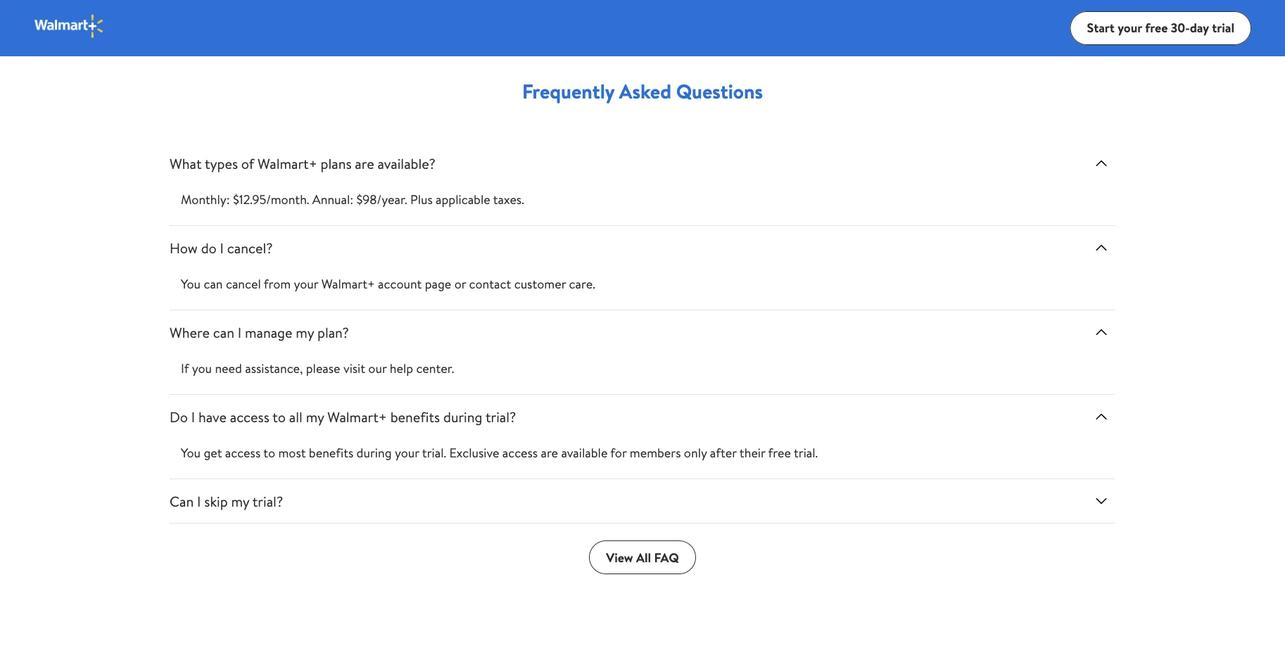 Task type: locate. For each thing, give the bounding box(es) containing it.
taxes.
[[493, 191, 524, 208]]

free left 30- at top right
[[1145, 19, 1168, 37]]

0 vertical spatial your
[[1118, 19, 1142, 37]]

free inside start your free 30-day trial button
[[1145, 19, 1168, 37]]

are left available
[[541, 444, 558, 462]]

view all faq
[[606, 549, 679, 566]]

0 horizontal spatial trial.
[[422, 444, 446, 462]]

are right plans
[[355, 154, 374, 173]]

0 horizontal spatial during
[[357, 444, 392, 462]]

access
[[230, 407, 269, 427], [225, 444, 261, 462], [502, 444, 538, 462]]

plus
[[410, 191, 433, 208]]

0 vertical spatial are
[[355, 154, 374, 173]]

can for you
[[204, 275, 223, 293]]

1 horizontal spatial free
[[1145, 19, 1168, 37]]

how do i cancel? image
[[1093, 239, 1110, 256]]

trial? right the "skip"
[[252, 491, 283, 511]]

0 horizontal spatial trial?
[[252, 491, 283, 511]]

benefits
[[390, 407, 440, 427], [309, 444, 353, 462]]

1 horizontal spatial are
[[541, 444, 558, 462]]

are
[[355, 154, 374, 173], [541, 444, 558, 462]]

0 vertical spatial free
[[1145, 19, 1168, 37]]

your left exclusive
[[395, 444, 419, 462]]

my
[[296, 322, 314, 342], [306, 407, 324, 427], [231, 491, 249, 511]]

for
[[610, 444, 627, 462]]

applicable
[[436, 191, 490, 208]]

walmart+ up plan?
[[321, 275, 375, 293]]

benefits down do i have access to all my walmart+ benefits during trial?
[[309, 444, 353, 462]]

do i have access to all my walmart+ benefits during trial?
[[170, 407, 516, 427]]

1 horizontal spatial during
[[443, 407, 482, 427]]

0 vertical spatial trial?
[[486, 407, 516, 427]]

view all faq link
[[589, 541, 696, 574]]

1 vertical spatial you
[[181, 444, 201, 462]]

2 vertical spatial my
[[231, 491, 249, 511]]

what types of walmart+ plans are available?
[[170, 154, 435, 173]]

care.
[[569, 275, 595, 293]]

manage
[[245, 322, 292, 342]]

visit
[[343, 360, 365, 377]]

cancel
[[226, 275, 261, 293]]

0 vertical spatial can
[[204, 275, 223, 293]]

30-
[[1171, 19, 1190, 37]]

you
[[181, 275, 201, 293], [181, 444, 201, 462]]

inhome image
[[643, 0, 1149, 40]]

1 vertical spatial are
[[541, 444, 558, 462]]

trial.
[[422, 444, 446, 462], [794, 444, 818, 462]]

1 vertical spatial can
[[213, 322, 234, 342]]

2 you from the top
[[181, 444, 201, 462]]

can
[[204, 275, 223, 293], [213, 322, 234, 342]]

2 vertical spatial your
[[395, 444, 419, 462]]

trial? up you get access to most benefits during your trial. exclusive access are available for members only after their free trial.
[[486, 407, 516, 427]]

all
[[636, 549, 651, 566]]

cancel?
[[227, 238, 273, 258]]

plan?
[[317, 322, 349, 342]]

our
[[368, 360, 387, 377]]

what types of walmart+ plans are available? image
[[1093, 155, 1110, 172]]

trial
[[1212, 19, 1234, 37]]

0 vertical spatial benefits
[[390, 407, 440, 427]]

walmart+
[[258, 154, 317, 173], [321, 275, 375, 293], [327, 407, 387, 427]]

plans
[[321, 154, 352, 173]]

1 horizontal spatial benefits
[[390, 407, 440, 427]]

trial?
[[486, 407, 516, 427], [252, 491, 283, 511]]

during up exclusive
[[443, 407, 482, 427]]

1 horizontal spatial trial.
[[794, 444, 818, 462]]

access right 'get'
[[225, 444, 261, 462]]

my right all
[[306, 407, 324, 427]]

1 vertical spatial your
[[294, 275, 318, 293]]

trial. right the their
[[794, 444, 818, 462]]

to left "most"
[[263, 444, 275, 462]]

you left 'get'
[[181, 444, 201, 462]]

your right start
[[1118, 19, 1142, 37]]

or
[[454, 275, 466, 293]]

to
[[273, 407, 286, 427], [263, 444, 275, 462]]

you down "how"
[[181, 275, 201, 293]]

0 vertical spatial you
[[181, 275, 201, 293]]

your inside button
[[1118, 19, 1142, 37]]

free
[[1145, 19, 1168, 37], [768, 444, 791, 462]]

can i skip my trial?
[[170, 491, 283, 511]]

start your free 30-day trial
[[1087, 19, 1234, 37]]

$98/year.
[[356, 191, 407, 208]]

$12.95/month.
[[233, 191, 309, 208]]

if
[[181, 360, 189, 377]]

2 horizontal spatial your
[[1118, 19, 1142, 37]]

how
[[170, 238, 198, 258]]

to left all
[[273, 407, 286, 427]]

customer
[[514, 275, 566, 293]]

trial. left exclusive
[[422, 444, 446, 462]]

during down do i have access to all my walmart+ benefits during trial?
[[357, 444, 392, 462]]

walmart+ down "visit"
[[327, 407, 387, 427]]

can right where
[[213, 322, 234, 342]]

walmart+ right the of at the left top of the page
[[258, 154, 317, 173]]

assistance,
[[245, 360, 303, 377]]

2 vertical spatial walmart+
[[327, 407, 387, 427]]

0 horizontal spatial free
[[768, 444, 791, 462]]

do i have access to all my walmart+ benefits during trial? image
[[1093, 408, 1110, 425]]

1 vertical spatial my
[[306, 407, 324, 427]]

available?
[[378, 154, 435, 173]]

faq
[[654, 549, 679, 566]]

during
[[443, 407, 482, 427], [357, 444, 392, 462]]

i
[[220, 238, 224, 258], [238, 322, 241, 342], [191, 407, 195, 427], [197, 491, 201, 511]]

0 vertical spatial to
[[273, 407, 286, 427]]

my left plan?
[[296, 322, 314, 342]]

asked
[[619, 77, 671, 105]]

my right the "skip"
[[231, 491, 249, 511]]

can left cancel
[[204, 275, 223, 293]]

1 you from the top
[[181, 275, 201, 293]]

walmart+ image
[[34, 14, 105, 39]]

your
[[1118, 19, 1142, 37], [294, 275, 318, 293], [395, 444, 419, 462]]

monthly:
[[181, 191, 230, 208]]

free right the their
[[768, 444, 791, 462]]

view
[[606, 549, 633, 566]]

1 horizontal spatial trial?
[[486, 407, 516, 427]]

their
[[740, 444, 765, 462]]

benefits down the help at the bottom left of the page
[[390, 407, 440, 427]]

have
[[198, 407, 227, 427]]

what
[[170, 154, 202, 173]]

1 vertical spatial benefits
[[309, 444, 353, 462]]

your right from
[[294, 275, 318, 293]]

center.
[[416, 360, 454, 377]]



Task type: vqa. For each thing, say whether or not it's contained in the screenshot.
Annual:
yes



Task type: describe. For each thing, give the bounding box(es) containing it.
account
[[378, 275, 422, 293]]

you for how
[[181, 275, 201, 293]]

start your free 30-day trial button
[[1070, 11, 1251, 45]]

day
[[1190, 19, 1209, 37]]

types
[[205, 154, 238, 173]]

please
[[306, 360, 340, 377]]

you can cancel from your walmart+ account page or contact customer care.
[[181, 275, 595, 293]]

1 trial. from the left
[[422, 444, 446, 462]]

0 vertical spatial during
[[443, 407, 482, 427]]

1 vertical spatial to
[[263, 444, 275, 462]]

annual:
[[312, 191, 353, 208]]

most
[[278, 444, 306, 462]]

need
[[215, 360, 242, 377]]

get
[[204, 444, 222, 462]]

0 vertical spatial walmart+
[[258, 154, 317, 173]]

1 vertical spatial during
[[357, 444, 392, 462]]

0 vertical spatial my
[[296, 322, 314, 342]]

frequently asked questions
[[522, 77, 763, 105]]

you
[[192, 360, 212, 377]]

where can i manage my plan?
[[170, 322, 349, 342]]

1 vertical spatial free
[[768, 444, 791, 462]]

you get access to most benefits during your trial. exclusive access are available for members only after their free trial.
[[181, 444, 818, 462]]

all
[[289, 407, 303, 427]]

do
[[170, 407, 188, 427]]

of
[[241, 154, 254, 173]]

can
[[170, 491, 194, 511]]

do
[[201, 238, 217, 258]]

1 vertical spatial walmart+
[[321, 275, 375, 293]]

where can i manage my plan? image
[[1093, 324, 1110, 341]]

help
[[390, 360, 413, 377]]

from
[[264, 275, 291, 293]]

questions
[[676, 77, 763, 105]]

if you need assistance, please visit our help center.
[[181, 360, 454, 377]]

you for do
[[181, 444, 201, 462]]

how do i cancel?
[[170, 238, 273, 258]]

access right have
[[230, 407, 269, 427]]

where
[[170, 322, 210, 342]]

page
[[425, 275, 451, 293]]

access right exclusive
[[502, 444, 538, 462]]

1 horizontal spatial your
[[395, 444, 419, 462]]

can i skip my trial? image
[[1093, 493, 1110, 510]]

0 horizontal spatial your
[[294, 275, 318, 293]]

0 horizontal spatial are
[[355, 154, 374, 173]]

1 vertical spatial trial?
[[252, 491, 283, 511]]

members
[[630, 444, 681, 462]]

available
[[561, 444, 608, 462]]

start
[[1087, 19, 1115, 37]]

contact
[[469, 275, 511, 293]]

monthly: $12.95/month. annual: $98/year. plus applicable taxes.
[[181, 191, 524, 208]]

exclusive
[[449, 444, 499, 462]]

can for where
[[213, 322, 234, 342]]

skip
[[204, 491, 228, 511]]

after
[[710, 444, 737, 462]]

frequently
[[522, 77, 614, 105]]

2 trial. from the left
[[794, 444, 818, 462]]

0 horizontal spatial benefits
[[309, 444, 353, 462]]

only
[[684, 444, 707, 462]]



